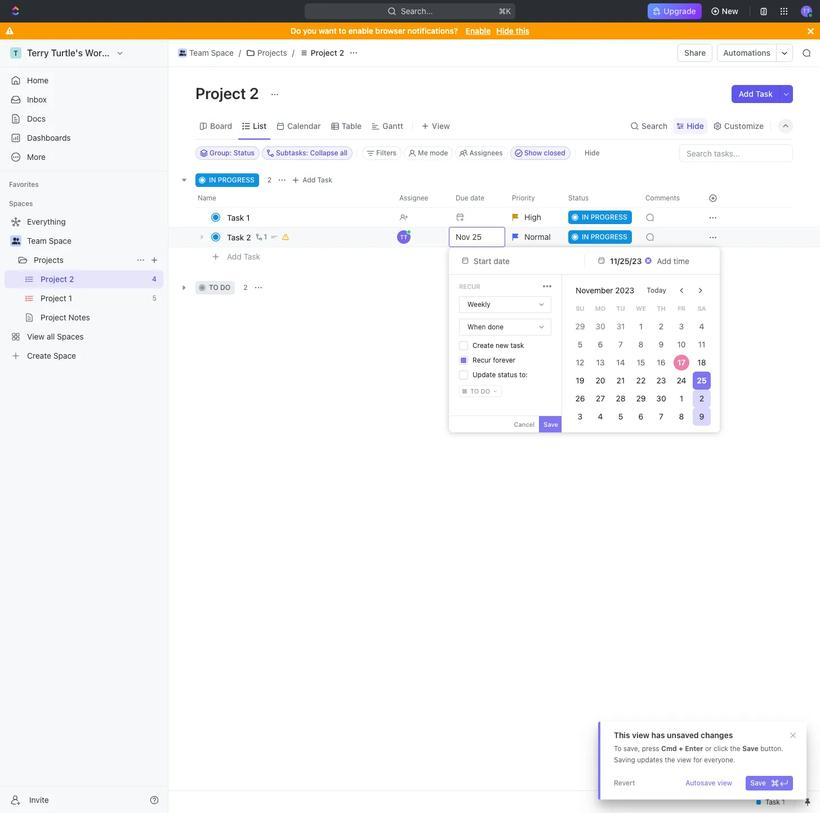 Task type: vqa. For each thing, say whether or not it's contained in the screenshot.


Task type: locate. For each thing, give the bounding box(es) containing it.
10
[[678, 340, 686, 349]]

7 down 23
[[659, 412, 664, 422]]

1 vertical spatial 4
[[598, 412, 603, 422]]

0 vertical spatial do
[[220, 283, 231, 292]]

when done
[[468, 323, 504, 331]]

share
[[685, 48, 706, 57]]

to
[[339, 26, 346, 36], [209, 283, 218, 292], [471, 388, 479, 395]]

0 vertical spatial the
[[730, 745, 741, 753]]

save down button.
[[751, 779, 766, 788]]

space
[[211, 48, 234, 57], [49, 236, 71, 246]]

0 vertical spatial recur
[[459, 283, 481, 290]]

recur for recur forever
[[473, 356, 491, 365]]

1 vertical spatial add
[[303, 176, 316, 184]]

30 down 23
[[657, 394, 666, 403]]

tu
[[617, 305, 625, 312]]

add down task 2 in the top of the page
[[227, 252, 242, 261]]

team space link
[[175, 46, 237, 60], [27, 232, 161, 250]]

save,
[[624, 745, 640, 753]]

1 horizontal spatial 29
[[636, 394, 646, 403]]

4 up 11
[[700, 322, 705, 331]]

home
[[27, 76, 49, 85]]

add up task 1 link
[[303, 176, 316, 184]]

1 horizontal spatial to do
[[471, 388, 490, 395]]

0 vertical spatial projects
[[257, 48, 287, 57]]

1 horizontal spatial projects link
[[243, 46, 290, 60]]

4 down 27
[[598, 412, 603, 422]]

task down task 1
[[227, 232, 244, 242]]

the down cmd on the bottom
[[665, 756, 675, 765]]

task 1 link
[[224, 209, 391, 226]]

in
[[209, 176, 216, 184]]

you
[[303, 26, 317, 36]]

0 vertical spatial team space
[[189, 48, 234, 57]]

6 up 13
[[598, 340, 603, 349]]

project down want
[[311, 48, 337, 57]]

2 vertical spatial hide
[[585, 149, 600, 157]]

docs link
[[5, 110, 163, 128]]

7 up "14" on the top right
[[619, 340, 623, 349]]

sidebar navigation
[[0, 39, 168, 814]]

weekly button
[[460, 297, 551, 313]]

add task button up customize
[[732, 85, 780, 103]]

team right user group image
[[27, 236, 47, 246]]

1 horizontal spatial projects
[[257, 48, 287, 57]]

view inside autosave view button
[[718, 779, 733, 788]]

view up save,
[[632, 731, 650, 740]]

1 vertical spatial to
[[209, 283, 218, 292]]

0 horizontal spatial 8
[[639, 340, 644, 349]]

add task
[[739, 89, 773, 99], [303, 176, 333, 184], [227, 252, 260, 261]]

2 horizontal spatial to
[[471, 388, 479, 395]]

project 2 down want
[[311, 48, 344, 57]]

2 vertical spatial to
[[471, 388, 479, 395]]

1 vertical spatial view
[[677, 756, 692, 765]]

1 vertical spatial 5
[[619, 412, 623, 422]]

30 down mo
[[596, 322, 606, 331]]

1 / from the left
[[239, 48, 241, 57]]

1 inside task 1 link
[[246, 213, 250, 222]]

project up board on the top left
[[196, 84, 246, 103]]

space right user group icon
[[211, 48, 234, 57]]

view for autosave
[[718, 779, 733, 788]]

1 vertical spatial 7
[[659, 412, 664, 422]]

add task up task 1 link
[[303, 176, 333, 184]]

1 horizontal spatial project
[[311, 48, 337, 57]]

1 horizontal spatial space
[[211, 48, 234, 57]]

2 vertical spatial save
[[751, 779, 766, 788]]

16
[[657, 358, 666, 367]]

5
[[578, 340, 583, 349], [619, 412, 623, 422]]

1 horizontal spatial add task button
[[289, 174, 337, 187]]

0 vertical spatial to
[[339, 26, 346, 36]]

23
[[657, 376, 666, 385]]

0 horizontal spatial team
[[27, 236, 47, 246]]

1 vertical spatial 6
[[639, 412, 644, 422]]

1 down 24
[[680, 394, 684, 403]]

to do down task 2 in the top of the page
[[209, 283, 231, 292]]

0 horizontal spatial team space link
[[27, 232, 161, 250]]

autosave
[[686, 779, 716, 788]]

6 down 22
[[639, 412, 644, 422]]

search
[[642, 121, 668, 130]]

recur for recur
[[459, 283, 481, 290]]

when done button
[[460, 320, 551, 335]]

do down update
[[481, 388, 490, 395]]

1 vertical spatial projects
[[34, 255, 64, 265]]

2 horizontal spatial hide
[[687, 121, 704, 130]]

task
[[511, 341, 524, 350]]

recur down "create"
[[473, 356, 491, 365]]

team
[[189, 48, 209, 57], [27, 236, 47, 246]]

0 vertical spatial add
[[739, 89, 754, 99]]

everyone.
[[704, 756, 736, 765]]

0 horizontal spatial add task button
[[222, 250, 265, 264]]

9
[[659, 340, 664, 349], [700, 412, 705, 422]]

1 vertical spatial 29
[[636, 394, 646, 403]]

2023
[[616, 286, 635, 295]]

0 vertical spatial 29
[[576, 322, 585, 331]]

add task button down task 2 in the top of the page
[[222, 250, 265, 264]]

Start date text field
[[474, 256, 567, 266]]

8 down 24
[[679, 412, 684, 422]]

1
[[246, 213, 250, 222], [264, 233, 267, 241], [639, 322, 643, 331], [680, 394, 684, 403]]

2
[[339, 48, 344, 57], [250, 84, 259, 103], [268, 176, 272, 184], [246, 232, 251, 242], [244, 283, 248, 292], [659, 322, 664, 331], [700, 394, 704, 403]]

1 vertical spatial 30
[[657, 394, 666, 403]]

automations button
[[718, 45, 777, 61]]

0 horizontal spatial space
[[49, 236, 71, 246]]

0 vertical spatial to do
[[209, 283, 231, 292]]

enable
[[349, 26, 373, 36]]

Add time text field
[[657, 256, 691, 266]]

0 horizontal spatial project
[[196, 84, 246, 103]]

+
[[679, 745, 684, 753]]

upgrade
[[664, 6, 696, 16]]

9 down 25
[[700, 412, 705, 422]]

team right user group icon
[[189, 48, 209, 57]]

2 horizontal spatial view
[[718, 779, 733, 788]]

team space right user group image
[[27, 236, 71, 246]]

to do
[[209, 283, 231, 292], [471, 388, 490, 395]]

0 horizontal spatial add
[[227, 252, 242, 261]]

save inside this view has unsaved changes to save, press cmd + enter or click the save button. saving updates the view for everyone.
[[743, 745, 759, 753]]

team space right user group icon
[[189, 48, 234, 57]]

browser
[[376, 26, 406, 36]]

3 up 10
[[679, 322, 684, 331]]

1 horizontal spatial 8
[[679, 412, 684, 422]]

calendar link
[[285, 118, 321, 134]]

0 horizontal spatial project 2
[[196, 84, 262, 103]]

9 up 16 on the right top
[[659, 340, 664, 349]]

board
[[210, 121, 232, 130]]

1 horizontal spatial the
[[730, 745, 741, 753]]

1 horizontal spatial team
[[189, 48, 209, 57]]

to do inside 'dropdown button'
[[471, 388, 490, 395]]

team inside tree
[[27, 236, 47, 246]]

8 up 15
[[639, 340, 644, 349]]

0 vertical spatial space
[[211, 48, 234, 57]]

0 horizontal spatial projects link
[[34, 251, 132, 269]]

29 down 22
[[636, 394, 646, 403]]

save right cancel
[[544, 421, 558, 428]]

do inside to do 'dropdown button'
[[481, 388, 490, 395]]

1 horizontal spatial team space
[[189, 48, 234, 57]]

1 up task 2 in the top of the page
[[246, 213, 250, 222]]

1 horizontal spatial /
[[292, 48, 295, 57]]

0 horizontal spatial 5
[[578, 340, 583, 349]]

forever
[[493, 356, 516, 365]]

1 vertical spatial save
[[743, 745, 759, 753]]

6
[[598, 340, 603, 349], [639, 412, 644, 422]]

3 down "26"
[[578, 412, 583, 422]]

add task up customize
[[739, 89, 773, 99]]

add
[[739, 89, 754, 99], [303, 176, 316, 184], [227, 252, 242, 261]]

do you want to enable browser notifications? enable hide this
[[291, 26, 530, 36]]

space right user group image
[[49, 236, 71, 246]]

gantt link
[[380, 118, 403, 134]]

1 horizontal spatial add
[[303, 176, 316, 184]]

view down "everyone."
[[718, 779, 733, 788]]

task 1
[[227, 213, 250, 222]]

2 horizontal spatial add task
[[739, 89, 773, 99]]

assignees button
[[456, 147, 508, 160]]

project inside project 2 link
[[311, 48, 337, 57]]

0 vertical spatial team space link
[[175, 46, 237, 60]]

list
[[253, 121, 267, 130]]

to do button
[[459, 385, 502, 397]]

0 horizontal spatial projects
[[34, 255, 64, 265]]

th
[[657, 305, 666, 312]]

1 horizontal spatial project 2
[[311, 48, 344, 57]]

hide inside hide dropdown button
[[687, 121, 704, 130]]

save
[[544, 421, 558, 428], [743, 745, 759, 753], [751, 779, 766, 788]]

do down task 2 in the top of the page
[[220, 283, 231, 292]]

button.
[[761, 745, 784, 753]]

1 horizontal spatial view
[[677, 756, 692, 765]]

project 2 up board on the top left
[[196, 84, 262, 103]]

add task down task 2 in the top of the page
[[227, 252, 260, 261]]

0 horizontal spatial view
[[632, 731, 650, 740]]

0 horizontal spatial hide
[[497, 26, 514, 36]]

this
[[516, 26, 530, 36]]

task inside task 1 link
[[227, 213, 244, 222]]

/
[[239, 48, 241, 57], [292, 48, 295, 57]]

task up task 2 in the top of the page
[[227, 213, 244, 222]]

18
[[698, 358, 706, 367]]

1 horizontal spatial do
[[481, 388, 490, 395]]

0 vertical spatial 6
[[598, 340, 603, 349]]

1 vertical spatial add task button
[[289, 174, 337, 187]]

1 horizontal spatial 4
[[700, 322, 705, 331]]

0 vertical spatial team
[[189, 48, 209, 57]]

save left button.
[[743, 745, 759, 753]]

0 vertical spatial project 2
[[311, 48, 344, 57]]

1 vertical spatial recur
[[473, 356, 491, 365]]

add for right add task button
[[739, 89, 754, 99]]

1 vertical spatial 3
[[578, 412, 583, 422]]

1 horizontal spatial to
[[339, 26, 346, 36]]

0 vertical spatial 30
[[596, 322, 606, 331]]

1 vertical spatial add task
[[303, 176, 333, 184]]

1 vertical spatial do
[[481, 388, 490, 395]]

enable
[[466, 26, 491, 36]]

0 horizontal spatial the
[[665, 756, 675, 765]]

0 vertical spatial 9
[[659, 340, 664, 349]]

7
[[619, 340, 623, 349], [659, 412, 664, 422]]

5 down 28
[[619, 412, 623, 422]]

hide inside hide button
[[585, 149, 600, 157]]

0 horizontal spatial to do
[[209, 283, 231, 292]]

add up customize
[[739, 89, 754, 99]]

status
[[498, 371, 518, 379]]

task down 1 button
[[244, 252, 260, 261]]

0 horizontal spatial 30
[[596, 322, 606, 331]]

user group image
[[12, 238, 20, 245]]

view down +
[[677, 756, 692, 765]]

click
[[714, 745, 729, 753]]

autosave view button
[[681, 777, 737, 791]]

team space
[[189, 48, 234, 57], [27, 236, 71, 246]]

1 vertical spatial to do
[[471, 388, 490, 395]]

1 vertical spatial the
[[665, 756, 675, 765]]

1 vertical spatial hide
[[687, 121, 704, 130]]

add task button up task 1 link
[[289, 174, 337, 187]]

tree containing team space
[[5, 213, 163, 365]]

5 up 12
[[578, 340, 583, 349]]

30
[[596, 322, 606, 331], [657, 394, 666, 403]]

to do down update
[[471, 388, 490, 395]]

tree
[[5, 213, 163, 365]]

0 horizontal spatial do
[[220, 283, 231, 292]]

0 vertical spatial hide
[[497, 26, 514, 36]]

create new task
[[473, 341, 524, 350]]

8
[[639, 340, 644, 349], [679, 412, 684, 422]]

29 down su
[[576, 322, 585, 331]]

3
[[679, 322, 684, 331], [578, 412, 583, 422]]

1 right task 2 in the top of the page
[[264, 233, 267, 241]]

docs
[[27, 114, 46, 123]]

november 2023
[[576, 286, 635, 295]]

1 vertical spatial team space
[[27, 236, 71, 246]]

0 horizontal spatial 7
[[619, 340, 623, 349]]

tree inside sidebar navigation
[[5, 213, 163, 365]]

recur up weekly
[[459, 283, 481, 290]]

0 horizontal spatial 4
[[598, 412, 603, 422]]

1 vertical spatial project
[[196, 84, 246, 103]]

⌘k
[[499, 6, 511, 16]]

the right click
[[730, 745, 741, 753]]



Task type: describe. For each thing, give the bounding box(es) containing it.
1 vertical spatial 9
[[700, 412, 705, 422]]

0 vertical spatial 8
[[639, 340, 644, 349]]

1 vertical spatial team space link
[[27, 232, 161, 250]]

26
[[576, 394, 585, 403]]

save inside button
[[751, 779, 766, 788]]

Due date text field
[[610, 256, 643, 266]]

board link
[[208, 118, 232, 134]]

1 horizontal spatial 30
[[657, 394, 666, 403]]

Search tasks... text field
[[680, 145, 793, 162]]

favorites button
[[5, 178, 43, 192]]

hide button
[[580, 147, 604, 160]]

25
[[697, 376, 707, 385]]

save button
[[746, 777, 793, 791]]

cmd
[[662, 745, 677, 753]]

inbox
[[27, 95, 47, 104]]

share button
[[678, 44, 713, 62]]

user group image
[[179, 50, 186, 56]]

0 horizontal spatial to
[[209, 283, 218, 292]]

0 vertical spatial save
[[544, 421, 558, 428]]

spaces
[[9, 199, 33, 208]]

21
[[617, 376, 625, 385]]

mo
[[595, 305, 606, 312]]

1 horizontal spatial 5
[[619, 412, 623, 422]]

update
[[473, 371, 496, 379]]

12
[[576, 358, 585, 367]]

task up task 1 link
[[318, 176, 333, 184]]

1 button
[[253, 232, 269, 243]]

0 vertical spatial add task
[[739, 89, 773, 99]]

update status to:
[[473, 371, 528, 379]]

calendar
[[287, 121, 321, 130]]

list link
[[251, 118, 267, 134]]

24
[[677, 376, 687, 385]]

27
[[596, 394, 605, 403]]

project 2 inside project 2 link
[[311, 48, 344, 57]]

2 / from the left
[[292, 48, 295, 57]]

13
[[596, 358, 605, 367]]

when
[[468, 323, 486, 331]]

for
[[694, 756, 703, 765]]

0 vertical spatial projects link
[[243, 46, 290, 60]]

1 horizontal spatial 7
[[659, 412, 664, 422]]

favorites
[[9, 180, 39, 189]]

we
[[636, 305, 646, 312]]

su
[[576, 305, 585, 312]]

space inside sidebar navigation
[[49, 236, 71, 246]]

1 horizontal spatial add task
[[303, 176, 333, 184]]

in progress
[[209, 176, 255, 184]]

1 horizontal spatial team space link
[[175, 46, 237, 60]]

1 down the we on the right top of page
[[639, 322, 643, 331]]

1 horizontal spatial 6
[[639, 412, 644, 422]]

automations
[[724, 48, 771, 57]]

0 vertical spatial 4
[[700, 322, 705, 331]]

new button
[[706, 2, 746, 20]]

autosave view
[[686, 779, 733, 788]]

2 vertical spatial add task button
[[222, 250, 265, 264]]

to inside 'dropdown button'
[[471, 388, 479, 395]]

0 vertical spatial 7
[[619, 340, 623, 349]]

0 horizontal spatial 3
[[578, 412, 583, 422]]

0 horizontal spatial 6
[[598, 340, 603, 349]]

this
[[614, 731, 630, 740]]

new
[[722, 6, 739, 16]]

updates
[[637, 756, 663, 765]]

11
[[699, 340, 706, 349]]

to
[[614, 745, 622, 753]]

weekly
[[468, 300, 491, 309]]

or
[[705, 745, 712, 753]]

table link
[[340, 118, 362, 134]]

28
[[616, 394, 626, 403]]

search...
[[401, 6, 433, 16]]

create
[[473, 341, 494, 350]]

search button
[[627, 118, 671, 134]]

add for the bottom add task button
[[227, 252, 242, 261]]

20
[[596, 376, 605, 385]]

revert button
[[610, 777, 640, 791]]

home link
[[5, 72, 163, 90]]

progress
[[218, 176, 255, 184]]

enter
[[685, 745, 704, 753]]

0 vertical spatial 5
[[578, 340, 583, 349]]

do
[[291, 26, 301, 36]]

projects inside tree
[[34, 255, 64, 265]]

has
[[652, 731, 665, 740]]

22
[[637, 376, 646, 385]]

sa
[[698, 305, 706, 312]]

want
[[319, 26, 337, 36]]

1 vertical spatial project 2
[[196, 84, 262, 103]]

hide button
[[674, 118, 708, 134]]

table
[[342, 121, 362, 130]]

1 vertical spatial 8
[[679, 412, 684, 422]]

cancel
[[514, 421, 535, 428]]

view for this
[[632, 731, 650, 740]]

0 horizontal spatial add task
[[227, 252, 260, 261]]

1 inside 1 button
[[264, 233, 267, 241]]

today
[[647, 286, 667, 295]]

november
[[576, 286, 613, 295]]

inbox link
[[5, 91, 163, 109]]

customize
[[725, 121, 764, 130]]

press
[[642, 745, 660, 753]]

1 horizontal spatial 3
[[679, 322, 684, 331]]

today button
[[640, 282, 673, 300]]

0 horizontal spatial 9
[[659, 340, 664, 349]]

gantt
[[383, 121, 403, 130]]

31
[[617, 322, 625, 331]]

2 horizontal spatial add task button
[[732, 85, 780, 103]]

notifications?
[[408, 26, 458, 36]]

this view has unsaved changes to save, press cmd + enter or click the save button. saving updates the view for everyone.
[[614, 731, 784, 765]]

team space inside tree
[[27, 236, 71, 246]]

15
[[637, 358, 645, 367]]

dashboards link
[[5, 129, 163, 147]]

task up customize
[[756, 89, 773, 99]]

done
[[488, 323, 504, 331]]

projects link inside sidebar navigation
[[34, 251, 132, 269]]

upgrade link
[[648, 3, 702, 19]]

unsaved
[[667, 731, 699, 740]]

to:
[[519, 371, 528, 379]]

project 2 link
[[297, 46, 347, 60]]



